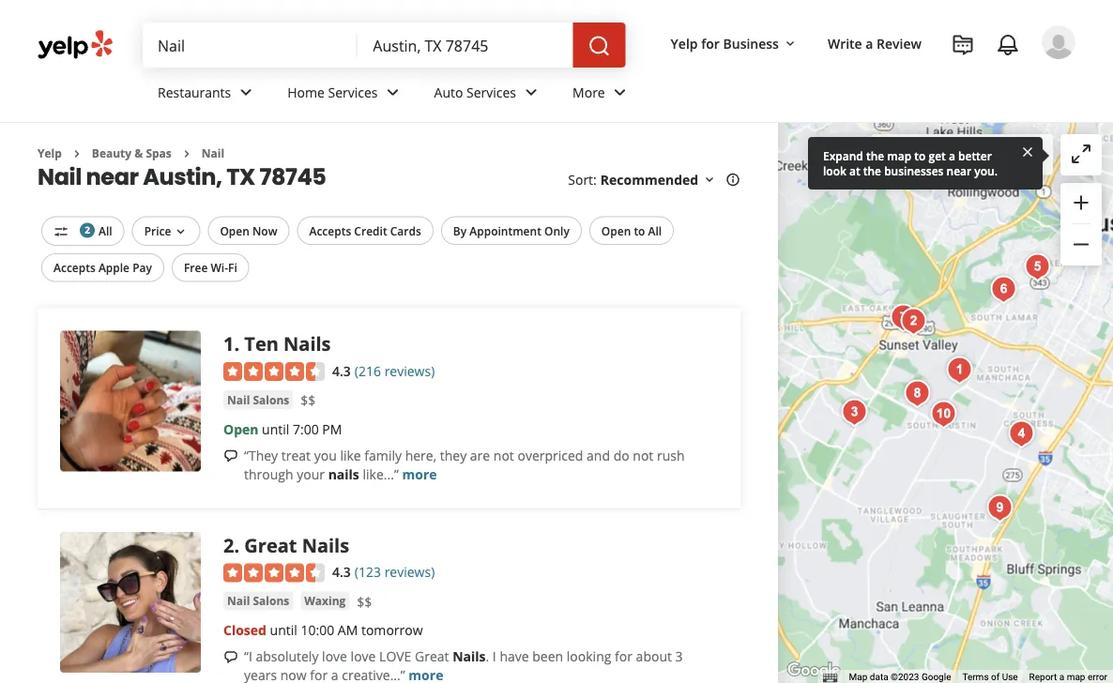 Task type: locate. For each thing, give the bounding box(es) containing it.
le posh nail spa image
[[885, 299, 922, 337]]

2 4.3 star rating image from the top
[[223, 564, 325, 583]]

map for moves
[[971, 146, 998, 164]]

1 horizontal spatial yelp
[[671, 34, 698, 52]]

0 horizontal spatial $$
[[301, 391, 316, 409]]

near right get
[[947, 163, 972, 178]]

2 not from the left
[[633, 446, 654, 464]]

1 vertical spatial 16 chevron down v2 image
[[173, 224, 188, 239]]

close image
[[1020, 143, 1035, 160]]

map for error
[[1067, 672, 1086, 683]]

nail right 16 chevron right v2 icon
[[202, 145, 224, 161]]

auto services
[[434, 83, 516, 101]]

2 services from the left
[[467, 83, 516, 101]]

until
[[262, 420, 289, 438], [270, 622, 297, 639]]

search as map moves
[[909, 146, 1042, 164]]

map inside expand the map to get a better look at the businesses near you.
[[887, 148, 912, 163]]

1 all from the left
[[99, 223, 112, 238]]

map left get
[[887, 148, 912, 163]]

nails left i
[[453, 648, 486, 666]]

2
[[85, 224, 90, 236], [223, 532, 234, 558]]

map
[[971, 146, 998, 164], [887, 148, 912, 163], [1067, 672, 1086, 683]]

for left about
[[615, 648, 633, 666]]

am
[[338, 622, 358, 639]]

projects image
[[952, 34, 974, 56]]

expand the map to get a better look at the businesses near you.
[[823, 148, 998, 178]]

price button
[[132, 216, 200, 246]]

1 vertical spatial $$
[[357, 593, 372, 611]]

1 16 speech v2 image from the top
[[223, 449, 238, 464]]

0 vertical spatial 4.3 star rating image
[[223, 362, 325, 381]]

a right get
[[949, 148, 955, 163]]

not right are
[[494, 446, 514, 464]]

. for 1
[[234, 331, 239, 357]]

2 . great nails
[[223, 532, 349, 558]]

16 chevron down v2 image
[[783, 36, 798, 51], [173, 224, 188, 239]]

love up creative..."
[[351, 648, 376, 666]]

24 chevron down v2 image for more
[[609, 81, 631, 104]]

open right only
[[602, 223, 631, 238]]

for
[[701, 34, 720, 52], [615, 648, 633, 666], [310, 667, 328, 683]]

1 horizontal spatial 24 chevron down v2 image
[[520, 81, 543, 104]]

1 vertical spatial 16 speech v2 image
[[223, 650, 238, 665]]

1 horizontal spatial services
[[467, 83, 516, 101]]

accepts for accepts apple pay
[[54, 260, 96, 275]]

yelp for business button
[[663, 26, 805, 60]]

24 chevron down v2 image
[[382, 81, 404, 104], [520, 81, 543, 104]]

all down recommended dropdown button
[[648, 223, 662, 238]]

1 horizontal spatial 2
[[223, 532, 234, 558]]

None search field
[[143, 23, 629, 68]]

1 4.3 star rating image from the top
[[223, 362, 325, 381]]

reviews) for 1 . ten nails
[[385, 362, 435, 380]]

none field up auto services
[[373, 35, 558, 55]]

free wi-fi button
[[172, 253, 249, 282]]

yelp for business
[[671, 34, 779, 52]]

0 horizontal spatial yelp
[[38, 145, 62, 161]]

0 horizontal spatial great
[[244, 532, 297, 558]]

0 vertical spatial nail salons
[[227, 392, 289, 407]]

accepts down 16 filter v2 image at left top
[[54, 260, 96, 275]]

none field find
[[158, 35, 343, 55]]

24 chevron down v2 image down find field
[[235, 81, 257, 104]]

24 chevron down v2 image right auto services
[[520, 81, 543, 104]]

a right report
[[1060, 672, 1065, 683]]

through
[[244, 465, 293, 483]]

reviews) right (216
[[385, 362, 435, 380]]

4.3
[[332, 362, 351, 380], [332, 563, 351, 581]]

open to all button
[[589, 216, 674, 245]]

by
[[453, 223, 467, 238]]

24 chevron down v2 image inside more link
[[609, 81, 631, 104]]

cards
[[390, 223, 421, 238]]

your
[[297, 465, 325, 483]]

1 vertical spatial yelp
[[38, 145, 62, 161]]

closed
[[223, 622, 267, 639]]

24 chevron down v2 image inside home services link
[[382, 81, 404, 104]]

nail salons up closed in the left of the page
[[227, 593, 289, 609]]

1 horizontal spatial $$
[[357, 593, 372, 611]]

0 vertical spatial reviews)
[[385, 362, 435, 380]]

nail
[[202, 145, 224, 161], [38, 161, 82, 192], [227, 392, 250, 407], [227, 593, 250, 609]]

. left i
[[486, 648, 489, 666]]

great down through
[[244, 532, 297, 558]]

keyboard shortcuts image
[[823, 673, 838, 683]]

1 vertical spatial until
[[270, 622, 297, 639]]

services right auto at the top left
[[467, 83, 516, 101]]

nail link
[[202, 145, 224, 161]]

16 info v2 image
[[726, 172, 741, 187]]

0 horizontal spatial for
[[310, 667, 328, 683]]

4.3 link left (216
[[332, 360, 351, 380]]

as
[[954, 146, 967, 164]]

1 vertical spatial nails
[[302, 532, 349, 558]]

yelp
[[671, 34, 698, 52], [38, 145, 62, 161]]

open for open to all
[[602, 223, 631, 238]]

24 chevron down v2 image
[[235, 81, 257, 104], [609, 81, 631, 104]]

1 vertical spatial for
[[615, 648, 633, 666]]

hooky nails image
[[836, 394, 874, 431]]

1 horizontal spatial ten nails image
[[941, 352, 979, 389]]

absolutely
[[256, 648, 319, 666]]

nails up waxing
[[302, 532, 349, 558]]

1 reviews) from the top
[[385, 362, 435, 380]]

16 chevron down v2 image right business
[[783, 36, 798, 51]]

here,
[[405, 446, 437, 464]]

4.3 star rating image down 1 . ten nails
[[223, 362, 325, 381]]

reviews) right (123
[[385, 563, 435, 581]]

24 chevron down v2 image for auto services
[[520, 81, 543, 104]]

great right love
[[415, 648, 449, 666]]

been
[[533, 648, 563, 666]]

nails like..." more
[[328, 465, 437, 483]]

reviews) inside (123 reviews) link
[[385, 563, 435, 581]]

1 24 chevron down v2 image from the left
[[382, 81, 404, 104]]

1 vertical spatial nail salons button
[[223, 592, 293, 611]]

1 4.3 link from the top
[[332, 360, 351, 380]]

1 vertical spatial nail salons
[[227, 593, 289, 609]]

0 vertical spatial $$
[[301, 391, 316, 409]]

$$ for great nails
[[357, 593, 372, 611]]

16 chevron down v2 image inside price popup button
[[173, 224, 188, 239]]

1 horizontal spatial map
[[971, 146, 998, 164]]

2 vertical spatial nails
[[453, 648, 486, 666]]

1 horizontal spatial to
[[915, 148, 926, 163]]

1 none field from the left
[[158, 35, 343, 55]]

until up "they
[[262, 420, 289, 438]]

nail salons
[[227, 392, 289, 407], [227, 593, 289, 609]]

zoom in image
[[1070, 191, 1093, 214]]

0 horizontal spatial to
[[634, 223, 645, 238]]

salons up open until 7:00 pm
[[253, 392, 289, 407]]

0 vertical spatial for
[[701, 34, 720, 52]]

review
[[877, 34, 922, 52]]

near right 16 chevron right v2 image
[[86, 161, 138, 192]]

2 vertical spatial .
[[486, 648, 489, 666]]

all inside 'button'
[[648, 223, 662, 238]]

0 horizontal spatial 24 chevron down v2 image
[[382, 81, 404, 104]]

0 horizontal spatial 24 chevron down v2 image
[[235, 81, 257, 104]]

2 4.3 link from the top
[[332, 561, 351, 582]]

moves
[[1002, 146, 1042, 164]]

salons for second nail salons button
[[253, 593, 289, 609]]

16 chevron down v2 image
[[702, 172, 717, 187]]

1 nail salons from the top
[[227, 392, 289, 407]]

nail salons link up closed in the left of the page
[[223, 592, 293, 611]]

nails
[[284, 331, 331, 357], [302, 532, 349, 558], [453, 648, 486, 666]]

. left ten on the left of the page
[[234, 331, 239, 357]]

16 chevron down v2 image right price
[[173, 224, 188, 239]]

google image
[[783, 659, 845, 683]]

businesses
[[884, 163, 944, 178]]

24 chevron down v2 image inside auto services link
[[520, 81, 543, 104]]

none field 'near'
[[373, 35, 558, 55]]

terms
[[963, 672, 989, 683]]

love down closed until 10:00 am tomorrow
[[322, 648, 347, 666]]

to left get
[[915, 148, 926, 163]]

by appointment only button
[[441, 216, 582, 245]]

open for open until 7:00 pm
[[223, 420, 259, 438]]

4.3 star rating image
[[223, 362, 325, 381], [223, 564, 325, 583]]

16 speech v2 image for 2
[[223, 650, 238, 665]]

a inside expand the map to get a better look at the businesses near you.
[[949, 148, 955, 163]]

queen spa image
[[1019, 248, 1057, 286]]

to inside expand the map to get a better look at the businesses near you.
[[915, 148, 926, 163]]

map left error
[[1067, 672, 1086, 683]]

1 vertical spatial salons
[[253, 593, 289, 609]]

0 horizontal spatial services
[[328, 83, 378, 101]]

until up absolutely
[[270, 622, 297, 639]]

salons up closed in the left of the page
[[253, 593, 289, 609]]

0 horizontal spatial accepts
[[54, 260, 96, 275]]

1 vertical spatial great
[[415, 648, 449, 666]]

2 24 chevron down v2 image from the left
[[520, 81, 543, 104]]

1 horizontal spatial love
[[351, 648, 376, 666]]

1 horizontal spatial great
[[415, 648, 449, 666]]

2 horizontal spatial for
[[701, 34, 720, 52]]

0 vertical spatial great
[[244, 532, 297, 558]]

open inside 'button'
[[602, 223, 631, 238]]

report
[[1029, 672, 1057, 683]]

a
[[866, 34, 873, 52], [949, 148, 955, 163], [331, 667, 339, 683], [1060, 672, 1065, 683]]

a down the "i absolutely love love love great nails
[[331, 667, 339, 683]]

2 right 16 filter v2 image at left top
[[85, 224, 90, 236]]

1 4.3 from the top
[[332, 362, 351, 380]]

Near text field
[[373, 35, 558, 55]]

for left business
[[701, 34, 720, 52]]

beauty
[[92, 145, 132, 161]]

1 vertical spatial reviews)
[[385, 563, 435, 581]]

2 4.3 from the top
[[332, 563, 351, 581]]

0 vertical spatial 4.3
[[332, 362, 351, 380]]

1 horizontal spatial 16 chevron down v2 image
[[783, 36, 798, 51]]

map for to
[[887, 148, 912, 163]]

24 chevron down v2 image right more
[[609, 81, 631, 104]]

0 vertical spatial nails
[[284, 331, 331, 357]]

2 all
[[85, 223, 112, 238]]

1 horizontal spatial not
[[633, 446, 654, 464]]

search image
[[588, 35, 611, 57]]

1 vertical spatial to
[[634, 223, 645, 238]]

1 horizontal spatial 24 chevron down v2 image
[[609, 81, 631, 104]]

0 vertical spatial nail salons button
[[223, 390, 293, 409]]

16 speech v2 image left "i
[[223, 650, 238, 665]]

open up "they
[[223, 420, 259, 438]]

0 horizontal spatial map
[[887, 148, 912, 163]]

1 vertical spatial 2
[[223, 532, 234, 558]]

for right now
[[310, 667, 328, 683]]

love
[[322, 648, 347, 666], [351, 648, 376, 666]]

nail up open until 7:00 pm
[[227, 392, 250, 407]]

. left great nails link
[[234, 532, 239, 558]]

0 vertical spatial to
[[915, 148, 926, 163]]

4.3 for great nails
[[332, 563, 351, 581]]

accepts apple pay
[[54, 260, 152, 275]]

restaurants link
[[143, 68, 272, 122]]

0 horizontal spatial not
[[494, 446, 514, 464]]

0 vertical spatial 4.3 link
[[332, 360, 351, 380]]

do
[[614, 446, 630, 464]]

0 vertical spatial salons
[[253, 392, 289, 407]]

austin,
[[143, 161, 222, 192]]

2 all from the left
[[648, 223, 662, 238]]

24 chevron down v2 image inside restaurants link
[[235, 81, 257, 104]]

open left now
[[220, 223, 250, 238]]

open until 7:00 pm
[[223, 420, 342, 438]]

ten nails image
[[60, 331, 201, 472], [941, 352, 979, 389]]

treat
[[281, 446, 311, 464]]

. for 2
[[234, 532, 239, 558]]

4.3 left (123
[[332, 563, 351, 581]]

nails right ten on the left of the page
[[284, 331, 331, 357]]

overpriced
[[518, 446, 583, 464]]

4.3 left (216
[[332, 362, 351, 380]]

1 vertical spatial accepts
[[54, 260, 96, 275]]

0 horizontal spatial all
[[99, 223, 112, 238]]

2 16 speech v2 image from the top
[[223, 650, 238, 665]]

0 vertical spatial .
[[234, 331, 239, 357]]

great nails image
[[60, 532, 201, 673]]

services right home
[[328, 83, 378, 101]]

"they
[[244, 446, 278, 464]]

nail salons link
[[223, 390, 293, 409], [223, 592, 293, 611]]

all
[[99, 223, 112, 238], [648, 223, 662, 238]]

0 vertical spatial 16 speech v2 image
[[223, 449, 238, 464]]

2 horizontal spatial map
[[1067, 672, 1086, 683]]

nail salons button up closed in the left of the page
[[223, 592, 293, 611]]

business
[[723, 34, 779, 52]]

you
[[314, 446, 337, 464]]

nail salons up open until 7:00 pm
[[227, 392, 289, 407]]

0 vertical spatial until
[[262, 420, 289, 438]]

yelp left business
[[671, 34, 698, 52]]

accepts left credit at the left top of page
[[309, 223, 351, 238]]

1 vertical spatial 4.3 link
[[332, 561, 351, 582]]

16 speech v2 image left "they
[[223, 449, 238, 464]]

2 reviews) from the top
[[385, 563, 435, 581]]

services for auto services
[[467, 83, 516, 101]]

24 chevron down v2 image left auto at the top left
[[382, 81, 404, 104]]

0 horizontal spatial 16 chevron down v2 image
[[173, 224, 188, 239]]

open
[[220, 223, 250, 238], [602, 223, 631, 238], [223, 420, 259, 438]]

they
[[440, 446, 467, 464]]

reviews) inside (216 reviews) link
[[385, 362, 435, 380]]

nail salons link up open until 7:00 pm
[[223, 390, 293, 409]]

salons for 2nd nail salons button from the bottom
[[253, 392, 289, 407]]

restaurants
[[158, 83, 231, 101]]

1 24 chevron down v2 image from the left
[[235, 81, 257, 104]]

nail salons button up open until 7:00 pm
[[223, 390, 293, 409]]

yelp left 16 chevron right v2 image
[[38, 145, 62, 161]]

0 horizontal spatial love
[[322, 648, 347, 666]]

nail near austin, tx 78745
[[38, 161, 326, 192]]

2 none field from the left
[[373, 35, 558, 55]]

1 vertical spatial nail salons link
[[223, 592, 293, 611]]

beauty & spas link
[[92, 145, 172, 161]]

0 horizontal spatial none field
[[158, 35, 343, 55]]

2 salons from the top
[[253, 593, 289, 609]]

1 horizontal spatial accepts
[[309, 223, 351, 238]]

1 horizontal spatial none field
[[373, 35, 558, 55]]

2 for 2 all
[[85, 224, 90, 236]]

4.3 link for great nails
[[332, 561, 351, 582]]

1 services from the left
[[328, 83, 378, 101]]

nails
[[328, 465, 359, 483]]

open for open now
[[220, 223, 250, 238]]

of
[[991, 672, 1000, 683]]

filters group
[[38, 216, 678, 282]]

free
[[184, 260, 208, 275]]

0 vertical spatial 16 chevron down v2 image
[[783, 36, 798, 51]]

near inside expand the map to get a better look at the businesses near you.
[[947, 163, 972, 178]]

yelp inside button
[[671, 34, 698, 52]]

1 horizontal spatial near
[[947, 163, 972, 178]]

1 horizontal spatial all
[[648, 223, 662, 238]]

4.3 star rating image down 2 . great nails
[[223, 564, 325, 583]]

2 24 chevron down v2 image from the left
[[609, 81, 631, 104]]

0 vertical spatial nail salons link
[[223, 390, 293, 409]]

terms of use
[[963, 672, 1018, 683]]

0 horizontal spatial 2
[[85, 224, 90, 236]]

0 vertical spatial accepts
[[309, 223, 351, 238]]

none field up restaurants link
[[158, 35, 343, 55]]

4.3 link for ten nails
[[332, 360, 351, 380]]

2 inside the 2 all
[[85, 224, 90, 236]]

1 vertical spatial 4.3
[[332, 563, 351, 581]]

2 left great nails link
[[223, 532, 234, 558]]

salons
[[253, 392, 289, 407], [253, 593, 289, 609]]

accepts
[[309, 223, 351, 238], [54, 260, 96, 275]]

1 vertical spatial 4.3 star rating image
[[223, 564, 325, 583]]

16 speech v2 image
[[223, 449, 238, 464], [223, 650, 238, 665]]

4.3 star rating image for great
[[223, 564, 325, 583]]

0 vertical spatial 2
[[85, 224, 90, 236]]

all up accepts apple pay
[[99, 223, 112, 238]]

$$ up 7:00 on the left bottom of page
[[301, 391, 316, 409]]

1 salons from the top
[[253, 392, 289, 407]]

1 vertical spatial .
[[234, 532, 239, 558]]

map right as
[[971, 146, 998, 164]]

24 chevron down v2 image for home services
[[382, 81, 404, 104]]

to inside open to all 'button'
[[634, 223, 645, 238]]

to down recommended
[[634, 223, 645, 238]]

not right do
[[633, 446, 654, 464]]

4.3 link left (123
[[332, 561, 351, 582]]

golden nails & facial image
[[899, 375, 936, 413]]

0 vertical spatial yelp
[[671, 34, 698, 52]]

16 chevron down v2 image inside yelp for business button
[[783, 36, 798, 51]]

write
[[828, 34, 862, 52]]

None field
[[158, 35, 343, 55], [373, 35, 558, 55]]

google
[[922, 672, 951, 683]]

$$ down (123
[[357, 593, 372, 611]]

use
[[1002, 672, 1018, 683]]

open inside "button"
[[220, 223, 250, 238]]

group
[[1061, 183, 1102, 266]]



Task type: describe. For each thing, give the bounding box(es) containing it.
accepts apple pay button
[[41, 253, 164, 282]]

home services
[[287, 83, 378, 101]]

(123
[[355, 563, 381, 581]]

write a review link
[[820, 26, 929, 60]]

recommended
[[601, 171, 699, 189]]

error
[[1088, 672, 1108, 683]]

0 horizontal spatial near
[[86, 161, 138, 192]]

tomorrow
[[361, 622, 423, 639]]

living colors nails image
[[925, 396, 963, 433]]

1 nail salons link from the top
[[223, 390, 293, 409]]

a inside . i have been looking for about 3 years now for a creative..."
[[331, 667, 339, 683]]

more
[[402, 465, 437, 483]]

creative..."
[[342, 667, 405, 683]]

user actions element
[[656, 23, 1102, 139]]

data
[[870, 672, 889, 683]]

for inside button
[[701, 34, 720, 52]]

1 love from the left
[[322, 648, 347, 666]]

ruby a. image
[[1042, 25, 1076, 59]]

yelp for yelp for business
[[671, 34, 698, 52]]

yelp for yelp link
[[38, 145, 62, 161]]

4.3 star rating image for ten
[[223, 362, 325, 381]]

24 chevron down v2 image for restaurants
[[235, 81, 257, 104]]

terms of use link
[[963, 672, 1018, 683]]

auto services link
[[419, 68, 558, 122]]

until for ten
[[262, 420, 289, 438]]

business categories element
[[143, 68, 1076, 122]]

open now button
[[208, 216, 290, 245]]

golden nail lounge image
[[981, 490, 1019, 527]]

map data ©2023 google
[[849, 672, 951, 683]]

16 chevron right v2 image
[[179, 146, 194, 161]]

like
[[340, 446, 361, 464]]

sort:
[[568, 171, 597, 189]]

1 horizontal spatial for
[[615, 648, 633, 666]]

notifications image
[[997, 34, 1019, 56]]

nail up 16 filter v2 image at left top
[[38, 161, 82, 192]]

&
[[134, 145, 143, 161]]

ten
[[244, 331, 279, 357]]

expand
[[823, 148, 863, 163]]

waxing link
[[301, 592, 350, 611]]

expand the map to get a better look at the businesses near you. tooltip
[[808, 137, 1043, 190]]

only
[[544, 223, 570, 238]]

16 speech v2 image for 1
[[223, 449, 238, 464]]

nails for 2 . great nails
[[302, 532, 349, 558]]

kim's nails image
[[1003, 415, 1041, 453]]

2 nail salons button from the top
[[223, 592, 293, 611]]

"i
[[244, 648, 252, 666]]

2 vertical spatial for
[[310, 667, 328, 683]]

by appointment only
[[453, 223, 570, 238]]

recommended button
[[601, 171, 717, 189]]

(123 reviews)
[[355, 563, 435, 581]]

better
[[958, 148, 992, 163]]

3
[[675, 648, 683, 666]]

open to all
[[602, 223, 662, 238]]

apple
[[98, 260, 130, 275]]

modern nails lounge spa image
[[985, 271, 1023, 308]]

"i absolutely love love love great nails
[[244, 648, 486, 666]]

more link
[[402, 465, 437, 483]]

nails for 1 . ten nails
[[284, 331, 331, 357]]

$$ for ten nails
[[301, 391, 316, 409]]

©2023
[[891, 672, 919, 683]]

about
[[636, 648, 672, 666]]

at
[[850, 163, 860, 178]]

more
[[573, 83, 605, 101]]

great nails image
[[895, 303, 933, 340]]

now
[[280, 667, 307, 683]]

16 filter v2 image
[[54, 224, 69, 239]]

pay
[[132, 260, 152, 275]]

Find text field
[[158, 35, 343, 55]]

home services link
[[272, 68, 419, 122]]

. inside . i have been looking for about 3 years now for a creative..."
[[486, 648, 489, 666]]

you.
[[975, 163, 998, 178]]

accepts credit cards
[[309, 223, 421, 238]]

and
[[587, 446, 610, 464]]

accepts for accepts credit cards
[[309, 223, 351, 238]]

love
[[379, 648, 412, 666]]

. i have been looking for about 3 years now for a creative..."
[[244, 648, 683, 683]]

report a map error
[[1029, 672, 1108, 683]]

2 nail salons link from the top
[[223, 592, 293, 611]]

1 nail salons button from the top
[[223, 390, 293, 409]]

zoom out image
[[1070, 233, 1093, 256]]

great nails link
[[244, 532, 349, 558]]

beauty & spas
[[92, 145, 172, 161]]

write a review
[[828, 34, 922, 52]]

0 horizontal spatial ten nails image
[[60, 331, 201, 472]]

spas
[[146, 145, 172, 161]]

4.3 for ten nails
[[332, 362, 351, 380]]

waxing
[[304, 593, 346, 609]]

yelp link
[[38, 145, 62, 161]]

(216 reviews)
[[355, 362, 435, 380]]

credit
[[354, 223, 387, 238]]

7:00
[[293, 420, 319, 438]]

looking
[[567, 648, 611, 666]]

have
[[500, 648, 529, 666]]

search
[[909, 146, 950, 164]]

accepts credit cards button
[[297, 216, 433, 245]]

2 nail salons from the top
[[227, 593, 289, 609]]

2 for 2 . great nails
[[223, 532, 234, 558]]

1 not from the left
[[494, 446, 514, 464]]

16 chevron down v2 image for yelp for business
[[783, 36, 798, 51]]

home
[[287, 83, 325, 101]]

a right write at the top right of the page
[[866, 34, 873, 52]]

open now
[[220, 223, 277, 238]]

look
[[823, 163, 847, 178]]

now
[[252, 223, 277, 238]]

(216
[[355, 362, 381, 380]]

services for home services
[[328, 83, 378, 101]]

like..."
[[363, 465, 399, 483]]

price
[[144, 223, 171, 238]]

until for great
[[270, 622, 297, 639]]

16 chevron down v2 image for price
[[173, 224, 188, 239]]

free wi-fi
[[184, 260, 237, 275]]

nail up closed in the left of the page
[[227, 593, 250, 609]]

map region
[[659, 0, 1113, 683]]

are
[[470, 446, 490, 464]]

(216 reviews) link
[[355, 360, 435, 380]]

1
[[223, 331, 234, 357]]

16 chevron right v2 image
[[69, 146, 84, 161]]

family
[[365, 446, 402, 464]]

expand map image
[[1070, 143, 1093, 165]]

closed until 10:00 am tomorrow
[[223, 622, 423, 639]]

2 love from the left
[[351, 648, 376, 666]]

report a map error link
[[1029, 672, 1108, 683]]

i
[[493, 648, 496, 666]]

reviews) for 2 . great nails
[[385, 563, 435, 581]]



Task type: vqa. For each thing, say whether or not it's contained in the screenshot.
3rd 16 location v2 icon from right
no



